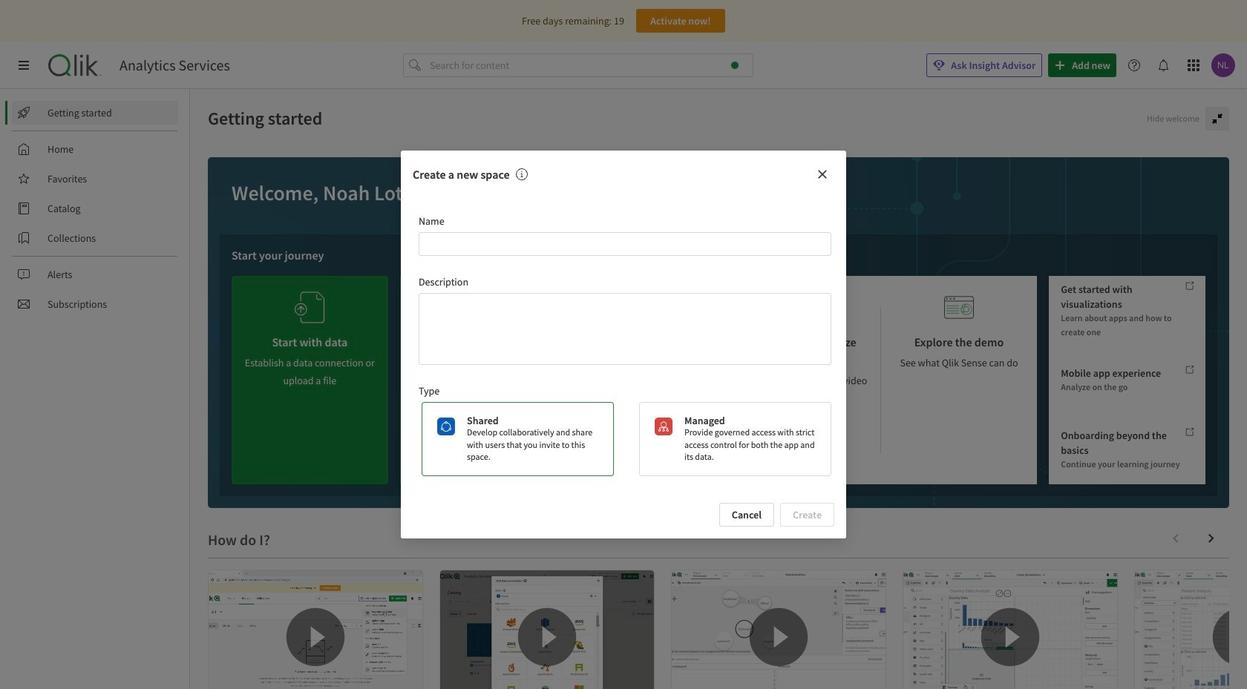 Task type: describe. For each thing, give the bounding box(es) containing it.
how do i load data into an app? image
[[440, 571, 654, 690]]

explore the demo image
[[945, 288, 974, 327]]

learn how to analyze data image
[[788, 288, 818, 327]]

close image
[[817, 168, 829, 180]]

navigation pane element
[[0, 95, 189, 322]]

analyze sample data image
[[632, 288, 661, 327]]

home badge image
[[731, 62, 739, 69]]



Task type: vqa. For each thing, say whether or not it's contained in the screenshot.
close sidebar menu image
yes



Task type: locate. For each thing, give the bounding box(es) containing it.
invite users image
[[463, 282, 493, 322]]

dialog
[[401, 151, 847, 539]]

analytics services element
[[120, 56, 230, 74]]

how do i create an app? image
[[209, 571, 423, 690]]

main content
[[190, 89, 1247, 690]]

how do i define data associations? image
[[672, 571, 886, 690]]

None text field
[[419, 293, 832, 365]]

hide welcome image
[[1212, 113, 1224, 125]]

None text field
[[419, 232, 832, 256]]

option group
[[416, 402, 832, 477]]

close sidebar menu image
[[18, 59, 30, 71]]

how do i create a visualization? image
[[904, 571, 1118, 690]]



